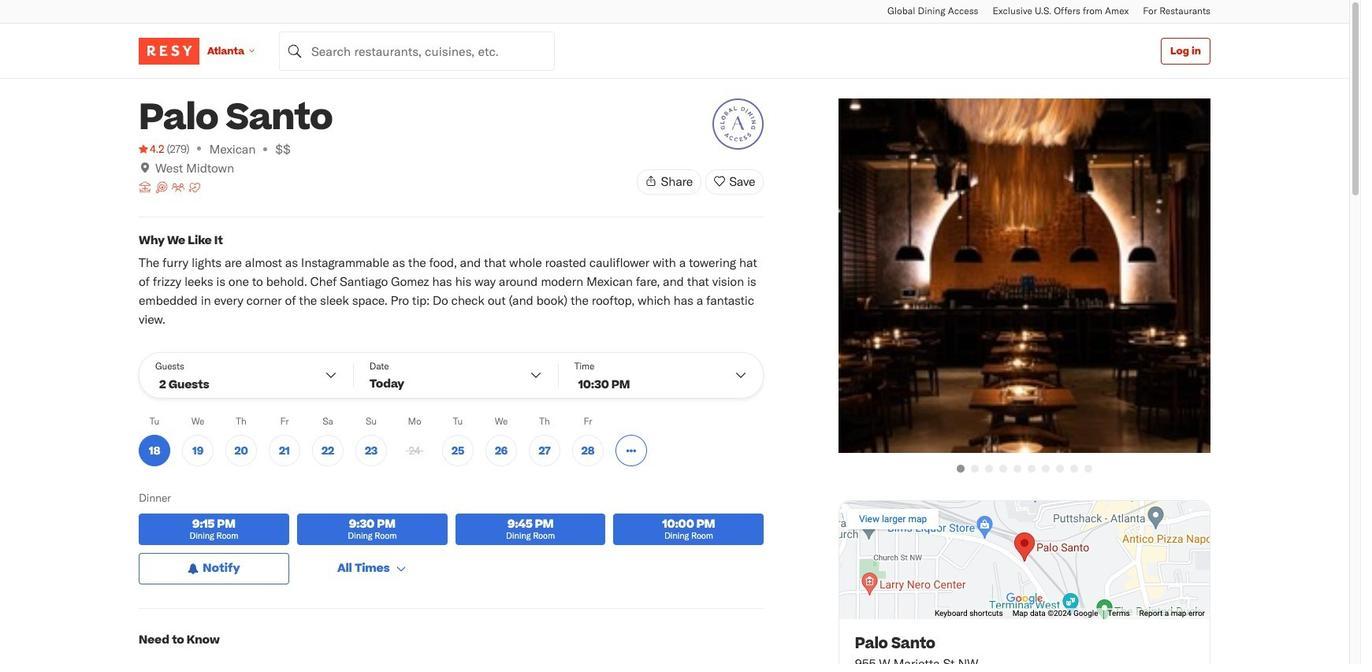 Task type: vqa. For each thing, say whether or not it's contained in the screenshot.
The 4.3 Out Of 5 Stars IMAGE
no



Task type: locate. For each thing, give the bounding box(es) containing it.
4.2 out of 5 stars image
[[139, 141, 164, 157]]

None field
[[279, 31, 555, 71]]



Task type: describe. For each thing, give the bounding box(es) containing it.
Search restaurants, cuisines, etc. text field
[[279, 31, 555, 71]]



